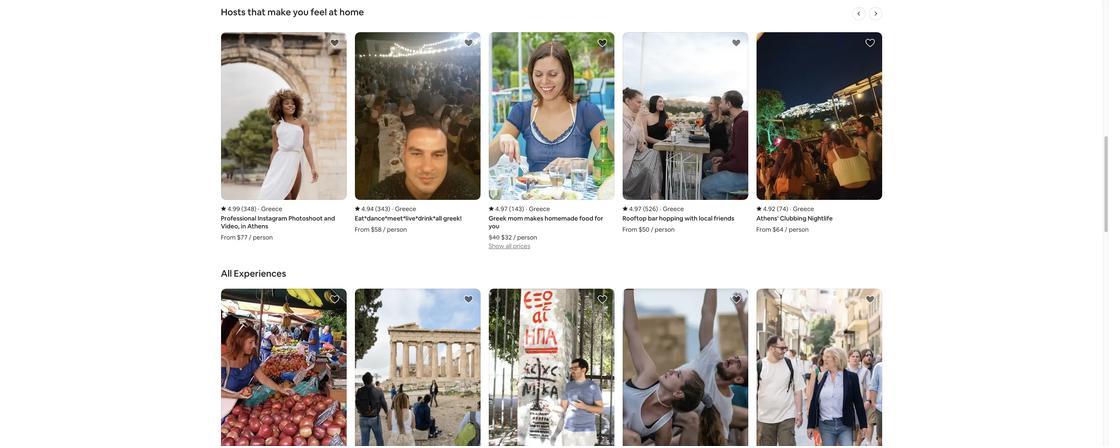 Task type: describe. For each thing, give the bounding box(es) containing it.
mom
[[508, 214, 523, 222]]

food
[[579, 214, 593, 222]]

· for (143)
[[526, 205, 527, 213]]

· greece for 4.97 (143)
[[526, 205, 550, 213]]

person inside professional instagram photoshoot and video, in athens from $77 / person
[[253, 233, 273, 241]]

4.97 (526)
[[629, 205, 658, 213]]

· greece for 4.92 (74)
[[790, 205, 814, 213]]

4.97 for 4.97 (526)
[[629, 205, 642, 213]]

$50
[[639, 225, 650, 233]]

4.92 out of 5 average rating,  74 reviews image
[[757, 205, 788, 213]]

4.94
[[361, 205, 374, 213]]

show all prices button
[[489, 241, 530, 250]]

homemade
[[545, 214, 578, 222]]

from inside eat*dance*meet*live*drink*all greek! from $58 / person
[[355, 225, 370, 233]]

4.97 (143)
[[495, 205, 524, 213]]

person inside eat*dance*meet*live*drink*all greek! from $58 / person
[[387, 225, 407, 233]]

greece for 4.92 (74)
[[793, 205, 814, 213]]

with
[[685, 214, 698, 222]]

athens' clubbing nightlife group
[[757, 32, 882, 233]]

add to wishlist image for greek mom makes homemade food for you $40 $32 / person show all prices
[[597, 38, 607, 48]]

hopping
[[659, 214, 683, 222]]

greek
[[489, 214, 507, 222]]

all
[[506, 242, 512, 250]]

greek mom makes homemade food for you $40 $32 / person show all prices
[[489, 214, 603, 250]]

from inside athens' clubbing nightlife from $64 / person
[[757, 225, 771, 233]]

show
[[489, 242, 504, 250]]

4.99 out of 5 average rating,  348 reviews image
[[221, 205, 256, 213]]

$40
[[489, 233, 500, 241]]

you inside greek mom makes homemade food for you $40 $32 / person show all prices
[[489, 222, 499, 230]]

professional instagram photoshoot and video, in athens group
[[221, 32, 347, 241]]

add to wishlist image inside the rooftop bar hopping with local friends group
[[731, 38, 741, 48]]

professional instagram photoshoot and video, in athens from $77 / person
[[221, 214, 335, 241]]

4.99 (348)
[[228, 205, 256, 213]]

· for (74)
[[790, 205, 791, 213]]

4.97 out of 5 average rating,  143 reviews image
[[489, 205, 524, 213]]

professional
[[221, 214, 256, 222]]

and
[[324, 214, 335, 222]]

person inside greek mom makes homemade food for you $40 $32 / person show all prices
[[517, 233, 537, 241]]

for
[[595, 214, 603, 222]]

experiences
[[234, 268, 286, 279]]

friends
[[714, 214, 735, 222]]

eat*dance*meet*live*drink*all greek! from $58 / person
[[355, 214, 462, 233]]

eat*dance*meet*live*drink*all greek! group
[[355, 32, 480, 233]]

4.99
[[228, 205, 240, 213]]

instagram
[[258, 214, 287, 222]]

make
[[268, 6, 291, 18]]

(74)
[[777, 205, 788, 213]]

$32
[[501, 233, 512, 241]]

all experiences
[[221, 268, 286, 279]]

person inside the rooftop bar hopping with local friends from $50 / person
[[655, 225, 675, 233]]

(143)
[[509, 205, 524, 213]]



Task type: vqa. For each thing, say whether or not it's contained in the screenshot.
the your in Airbnb your home link
no



Task type: locate. For each thing, give the bounding box(es) containing it.
$58
[[371, 225, 382, 233]]

· for (348)
[[258, 205, 260, 213]]

3 · greece from the left
[[526, 205, 550, 213]]

in
[[241, 222, 246, 230]]

nightlife
[[808, 214, 833, 222]]

from down rooftop
[[623, 225, 637, 233]]

· greece inside eat*dance*meet*live*drink*all greek! group
[[392, 205, 416, 213]]

/ inside athens' clubbing nightlife from $64 / person
[[785, 225, 788, 233]]

· greece
[[258, 205, 282, 213], [392, 205, 416, 213], [526, 205, 550, 213], [660, 205, 684, 213], [790, 205, 814, 213]]

/ right $32
[[513, 233, 516, 241]]

· greece inside greek mom makes homemade food for you group
[[526, 205, 550, 213]]

at
[[329, 6, 338, 18]]

from
[[355, 225, 370, 233], [623, 225, 637, 233], [757, 225, 771, 233], [221, 233, 236, 241]]

/ right $64
[[785, 225, 788, 233]]

· right '(348)'
[[258, 205, 260, 213]]

1 vertical spatial you
[[489, 222, 499, 230]]

/ right $58
[[383, 225, 386, 233]]

person down eat*dance*meet*live*drink*all
[[387, 225, 407, 233]]

· greece inside professional instagram photoshoot and video, in athens group
[[258, 205, 282, 213]]

0 horizontal spatial 4.97
[[495, 205, 508, 213]]

4.92 (74)
[[763, 205, 788, 213]]

· greece for 4.94 (343)
[[392, 205, 416, 213]]

video,
[[221, 222, 240, 230]]

greece inside athens' clubbing nightlife group
[[793, 205, 814, 213]]

· for (343)
[[392, 205, 393, 213]]

· right (343)
[[392, 205, 393, 213]]

1 greece from the left
[[261, 205, 282, 213]]

2 · greece from the left
[[392, 205, 416, 213]]

from left $58
[[355, 225, 370, 233]]

person up prices
[[517, 233, 537, 241]]

4.94 out of 5 average rating,  343 reviews image
[[355, 205, 390, 213]]

4.97
[[495, 205, 508, 213], [629, 205, 642, 213]]

1 horizontal spatial you
[[489, 222, 499, 230]]

4 · greece from the left
[[660, 205, 684, 213]]

greece for 4.97 (143)
[[529, 205, 550, 213]]

greece for 4.94 (343)
[[395, 205, 416, 213]]

greek!
[[443, 214, 462, 222]]

· greece inside the rooftop bar hopping with local friends group
[[660, 205, 684, 213]]

person down hopping
[[655, 225, 675, 233]]

from down video,
[[221, 233, 236, 241]]

greece up hopping
[[663, 205, 684, 213]]

· greece up hopping
[[660, 205, 684, 213]]

add to wishlist image inside athens' clubbing nightlife group
[[865, 38, 875, 48]]

4.94 (343)
[[361, 205, 390, 213]]

/ right "$50"
[[651, 225, 654, 233]]

4.97 inside greek mom makes homemade food for you group
[[495, 205, 508, 213]]

· greece for 4.99 (348)
[[258, 205, 282, 213]]

1 horizontal spatial 4.97
[[629, 205, 642, 213]]

· for (526)
[[660, 205, 661, 213]]

4.92
[[763, 205, 776, 213]]

/ right $77
[[249, 233, 252, 241]]

add to wishlist image
[[731, 38, 741, 48], [865, 38, 875, 48], [330, 295, 340, 304], [464, 295, 473, 304], [865, 295, 875, 304]]

(348)
[[241, 205, 256, 213]]

0 horizontal spatial you
[[293, 6, 309, 18]]

/ inside professional instagram photoshoot and video, in athens from $77 / person
[[249, 233, 252, 241]]

from inside professional instagram photoshoot and video, in athens from $77 / person
[[221, 233, 236, 241]]

athens' clubbing nightlife from $64 / person
[[757, 214, 833, 233]]

/ inside the rooftop bar hopping with local friends from $50 / person
[[651, 225, 654, 233]]

local
[[699, 214, 713, 222]]

all
[[221, 268, 232, 279]]

2 · from the left
[[392, 205, 393, 213]]

greece up instagram
[[261, 205, 282, 213]]

you
[[293, 6, 309, 18], [489, 222, 499, 230]]

greece inside the rooftop bar hopping with local friends group
[[663, 205, 684, 213]]

$64
[[773, 225, 784, 233]]

(526)
[[643, 205, 658, 213]]

rooftop bar hopping with local friends group
[[623, 32, 748, 233]]

· right (143)
[[526, 205, 527, 213]]

greece up eat*dance*meet*live*drink*all
[[395, 205, 416, 213]]

$77
[[237, 233, 248, 241]]

(343)
[[375, 205, 390, 213]]

4.97 out of 5 average rating,  526 reviews image
[[623, 205, 658, 213]]

1 · greece from the left
[[258, 205, 282, 213]]

5 · from the left
[[790, 205, 791, 213]]

home
[[340, 6, 364, 18]]

greece for 4.97 (526)
[[663, 205, 684, 213]]

· greece up eat*dance*meet*live*drink*all
[[392, 205, 416, 213]]

2 4.97 from the left
[[629, 205, 642, 213]]

from down athens'
[[757, 225, 771, 233]]

·
[[258, 205, 260, 213], [392, 205, 393, 213], [526, 205, 527, 213], [660, 205, 661, 213], [790, 205, 791, 213]]

· right (74)
[[790, 205, 791, 213]]

· inside greek mom makes homemade food for you group
[[526, 205, 527, 213]]

that
[[248, 6, 266, 18]]

0 vertical spatial you
[[293, 6, 309, 18]]

/ inside greek mom makes homemade food for you $40 $32 / person show all prices
[[513, 233, 516, 241]]

5 · greece from the left
[[790, 205, 814, 213]]

· greece for 4.97 (526)
[[660, 205, 684, 213]]

· inside eat*dance*meet*live*drink*all greek! group
[[392, 205, 393, 213]]

clubbing
[[780, 214, 807, 222]]

· greece up makes
[[526, 205, 550, 213]]

· greece inside athens' clubbing nightlife group
[[790, 205, 814, 213]]

3 greece from the left
[[529, 205, 550, 213]]

add to wishlist image
[[330, 38, 340, 48], [464, 38, 473, 48], [597, 38, 607, 48], [597, 295, 607, 304], [731, 295, 741, 304]]

bar
[[648, 214, 658, 222]]

you left feel
[[293, 6, 309, 18]]

5 greece from the left
[[793, 205, 814, 213]]

· inside professional instagram photoshoot and video, in athens group
[[258, 205, 260, 213]]

person down athens
[[253, 233, 273, 241]]

person
[[387, 225, 407, 233], [655, 225, 675, 233], [789, 225, 809, 233], [253, 233, 273, 241], [517, 233, 537, 241]]

makes
[[524, 214, 543, 222]]

eat*dance*meet*live*drink*all
[[355, 214, 442, 222]]

add to wishlist image for professional instagram photoshoot and video, in athens from $77 / person
[[330, 38, 340, 48]]

athens'
[[757, 214, 779, 222]]

1 · from the left
[[258, 205, 260, 213]]

person inside athens' clubbing nightlife from $64 / person
[[789, 225, 809, 233]]

you up $40
[[489, 222, 499, 230]]

add to wishlist image for eat*dance*meet*live*drink*all greek! from $58 / person
[[464, 38, 473, 48]]

greece for 4.99 (348)
[[261, 205, 282, 213]]

greece
[[261, 205, 282, 213], [395, 205, 416, 213], [529, 205, 550, 213], [663, 205, 684, 213], [793, 205, 814, 213]]

from inside the rooftop bar hopping with local friends from $50 / person
[[623, 225, 637, 233]]

· inside athens' clubbing nightlife group
[[790, 205, 791, 213]]

photoshoot
[[289, 214, 323, 222]]

4.97 inside the rooftop bar hopping with local friends group
[[629, 205, 642, 213]]

greece up makes
[[529, 205, 550, 213]]

greek mom makes homemade food for you group
[[489, 32, 614, 250]]

feel
[[311, 6, 327, 18]]

greece inside professional instagram photoshoot and video, in athens group
[[261, 205, 282, 213]]

athens
[[247, 222, 268, 230]]

· greece up instagram
[[258, 205, 282, 213]]

greece inside eat*dance*meet*live*drink*all greek! group
[[395, 205, 416, 213]]

/
[[383, 225, 386, 233], [651, 225, 654, 233], [785, 225, 788, 233], [249, 233, 252, 241], [513, 233, 516, 241]]

greece up the clubbing
[[793, 205, 814, 213]]

4.97 up rooftop
[[629, 205, 642, 213]]

rooftop
[[623, 214, 647, 222]]

hosts that make you feel at home
[[221, 6, 364, 18]]

person down the clubbing
[[789, 225, 809, 233]]

· right (526)
[[660, 205, 661, 213]]

1 4.97 from the left
[[495, 205, 508, 213]]

greece inside greek mom makes homemade food for you group
[[529, 205, 550, 213]]

3 · from the left
[[526, 205, 527, 213]]

hosts
[[221, 6, 246, 18]]

· greece up the clubbing
[[790, 205, 814, 213]]

4.97 up 'greek'
[[495, 205, 508, 213]]

2 greece from the left
[[395, 205, 416, 213]]

4 greece from the left
[[663, 205, 684, 213]]

/ inside eat*dance*meet*live*drink*all greek! from $58 / person
[[383, 225, 386, 233]]

prices
[[513, 242, 530, 250]]

rooftop bar hopping with local friends from $50 / person
[[623, 214, 735, 233]]

· inside the rooftop bar hopping with local friends group
[[660, 205, 661, 213]]

4.97 for 4.97 (143)
[[495, 205, 508, 213]]

4 · from the left
[[660, 205, 661, 213]]



